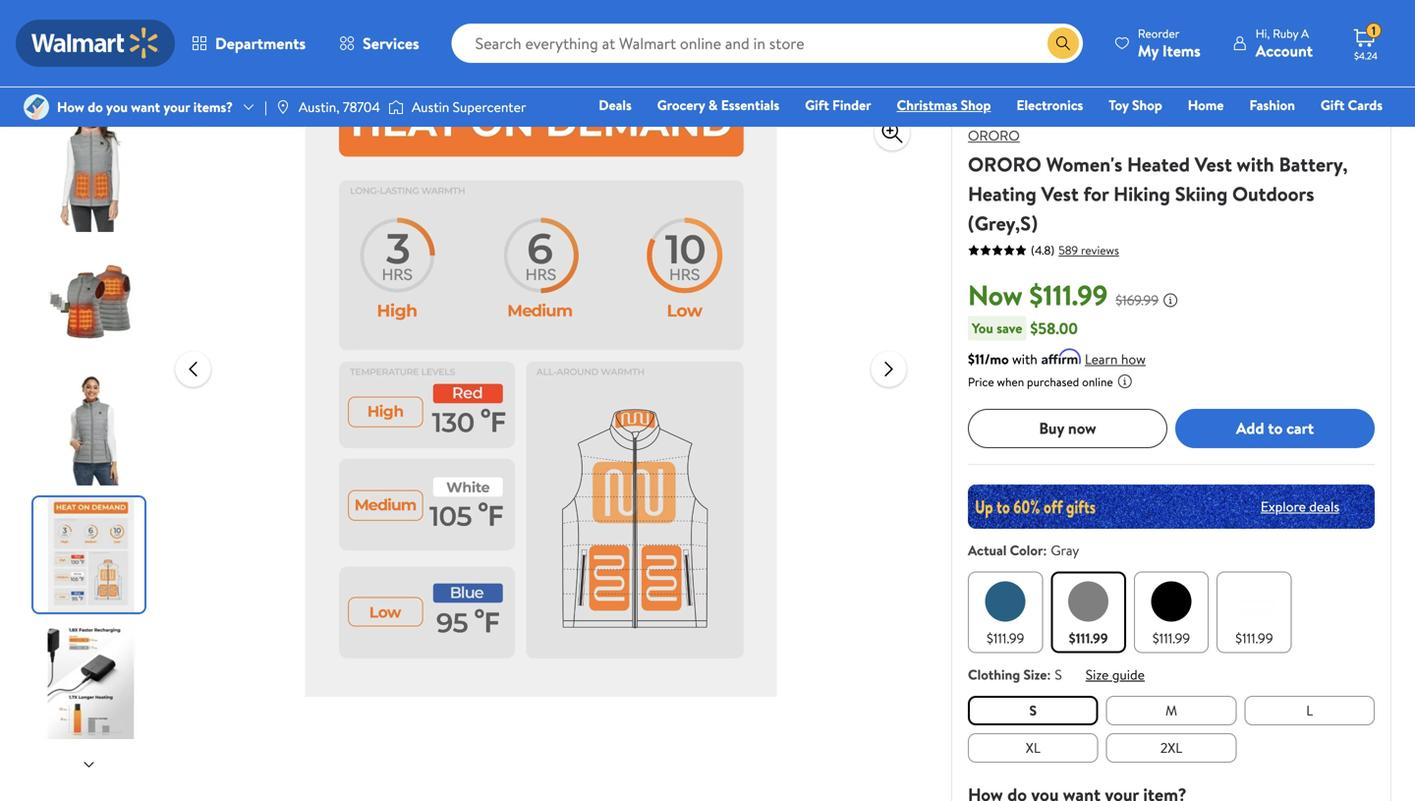 Task type: describe. For each thing, give the bounding box(es) containing it.
zoom image modal image
[[881, 121, 904, 144]]

1 vertical spatial with
[[1012, 349, 1038, 368]]

1 vertical spatial vest
[[1042, 180, 1079, 207]]

ororo ororo women's heated vest with battery, heating vest for hiking skiing outdoors (grey,s)
[[968, 126, 1348, 237]]

one
[[1232, 123, 1262, 142]]

ruby
[[1273, 25, 1299, 42]]

 image for how do you want your items?
[[24, 94, 49, 120]]

add to favorites list, ororo women's heated vest with battery, heating vest for hiking skiing outdoors (grey,s) image
[[881, 77, 904, 102]]

$111.99 up m at the bottom
[[1153, 628, 1191, 647]]

austin, 78704
[[299, 97, 380, 116]]

hi, ruby a account
[[1256, 25, 1313, 61]]

outdoors
[[1233, 180, 1315, 207]]

account
[[1256, 40, 1313, 61]]

ororo link
[[968, 126, 1020, 145]]

ororo women's heated vest with battery, heating vest for hiking skiing outdoors (grey,s) - image 5 of 12 image
[[33, 624, 148, 739]]

ad disclaimer and feedback image
[[1376, 7, 1392, 23]]

how
[[1121, 349, 1146, 368]]

departments
[[215, 32, 306, 54]]

Walmart Site-Wide search field
[[452, 24, 1083, 63]]

deals link
[[590, 94, 641, 115]]

 image for austin, 78704
[[275, 99, 291, 115]]

for
[[1084, 180, 1109, 207]]

finder
[[833, 95, 871, 115]]

skiing
[[1175, 180, 1228, 207]]

next media item image
[[877, 357, 901, 381]]

walmart image
[[31, 28, 159, 59]]

ororo women's heated vest with battery, heating vest for hiking skiing outdoors (grey,s) - image 4 of 12 image
[[33, 497, 148, 612]]

best
[[1023, 96, 1046, 113]]

(grey,s)
[[968, 209, 1038, 237]]

christmas shop link
[[888, 94, 1000, 115]]

a
[[1302, 25, 1309, 42]]

$111.99 up size guide button
[[1069, 628, 1108, 647]]

589
[[1059, 242, 1078, 259]]

(4.8)
[[1031, 242, 1055, 259]]

learn how
[[1085, 349, 1146, 368]]

add to cart
[[1236, 417, 1314, 439]]

one debit link
[[1223, 122, 1308, 143]]

christmas shop
[[897, 95, 991, 115]]

my
[[1138, 40, 1159, 61]]

add to cart button
[[1176, 409, 1375, 448]]

$169.99
[[1116, 290, 1159, 310]]

$111.99 up $58.00
[[1030, 276, 1108, 314]]

women's
[[1046, 150, 1123, 178]]

search icon image
[[1055, 35, 1071, 51]]

grocery
[[657, 95, 705, 115]]

hi,
[[1256, 25, 1270, 42]]

fashion link
[[1241, 94, 1304, 115]]

best seller
[[1023, 96, 1076, 113]]

services button
[[322, 20, 436, 67]]

xl
[[1026, 738, 1041, 757]]

now
[[968, 276, 1023, 314]]

walmart+
[[1324, 123, 1383, 142]]

1
[[1372, 22, 1376, 39]]

sponsored
[[1318, 6, 1372, 23]]

explore deals link
[[1253, 489, 1348, 524]]

m
[[1166, 701, 1178, 720]]

up to sixty percent off deals. shop now. image
[[968, 484, 1375, 529]]

explore
[[1261, 497, 1306, 516]]

austin
[[412, 97, 449, 116]]

fashion
[[1250, 95, 1295, 115]]

toy shop
[[1109, 95, 1163, 115]]

$11/mo with
[[968, 349, 1038, 368]]

home link
[[1179, 94, 1233, 115]]

grocery & essentials
[[657, 95, 780, 115]]

1 ororo from the top
[[968, 126, 1020, 145]]

cart
[[1287, 417, 1314, 439]]

add
[[1236, 417, 1265, 439]]

your
[[164, 97, 190, 116]]

ororo women's heated vest with battery, heating vest for hiking skiing outdoors (grey,s) - image 1 of 12 image
[[33, 117, 148, 232]]

you
[[972, 318, 994, 337]]

registry link
[[1148, 122, 1216, 143]]

2 $111.99 button from the left
[[1051, 571, 1126, 653]]

purchased
[[1027, 373, 1079, 390]]

gift cards registry
[[1157, 95, 1383, 142]]

size guide button
[[1086, 665, 1145, 684]]

1 horizontal spatial s
[[1055, 665, 1062, 684]]

now $111.99
[[968, 276, 1108, 314]]



Task type: vqa. For each thing, say whether or not it's contained in the screenshot.
|
yes



Task type: locate. For each thing, give the bounding box(es) containing it.
(4.8) 589 reviews
[[1031, 242, 1119, 259]]

now
[[1068, 417, 1097, 439]]

ororo women's heated vest with battery, heating vest for hiking skiing outdoors (grey,s) - image 2 of 12 image
[[33, 244, 148, 359]]

vest up skiing
[[1195, 150, 1232, 178]]

size up s button
[[1024, 665, 1047, 684]]

l
[[1306, 701, 1313, 720]]

affirm image
[[1042, 348, 1081, 364]]

gift cards link
[[1312, 94, 1392, 115]]

supercenter
[[453, 97, 526, 116]]

xl button
[[968, 733, 1099, 762]]

shop
[[961, 95, 991, 115], [1132, 95, 1163, 115]]

guide
[[1112, 665, 1145, 684]]

s
[[1055, 665, 1062, 684], [1030, 701, 1037, 720]]

vest left for
[[1042, 180, 1079, 207]]

ororo down deal
[[968, 126, 1020, 145]]

: left gray
[[1043, 540, 1047, 560]]

gift for finder
[[805, 95, 829, 115]]

gray
[[1051, 540, 1080, 560]]

$111.99 up clothing size : s
[[987, 628, 1025, 647]]

legal information image
[[1117, 373, 1133, 389]]

color
[[1010, 540, 1043, 560]]

: up s button
[[1047, 665, 1051, 684]]

gift inside gift cards registry
[[1321, 95, 1345, 115]]

0 horizontal spatial vest
[[1042, 180, 1079, 207]]

with
[[1237, 150, 1275, 178], [1012, 349, 1038, 368]]

2 shop from the left
[[1132, 95, 1163, 115]]

services
[[363, 32, 419, 54]]

1 size from the left
[[1024, 665, 1047, 684]]

actual
[[968, 540, 1007, 560]]

0 vertical spatial s
[[1055, 665, 1062, 684]]

$111.99 up l button
[[1236, 628, 1273, 647]]

registry
[[1157, 123, 1207, 142]]

actual color : gray
[[968, 540, 1080, 560]]

with inside ororo ororo women's heated vest with battery, heating vest for hiking skiing outdoors (grey,s)
[[1237, 150, 1275, 178]]

 image left how
[[24, 94, 49, 120]]

1 horizontal spatial  image
[[275, 99, 291, 115]]

do
[[88, 97, 103, 116]]

0 horizontal spatial s
[[1030, 701, 1037, 720]]

buy
[[1039, 417, 1065, 439]]

s up s button
[[1055, 665, 1062, 684]]

0 vertical spatial :
[[1043, 540, 1047, 560]]

size left the guide
[[1086, 665, 1109, 684]]

austin supercenter
[[412, 97, 526, 116]]

|
[[264, 97, 267, 116]]

when
[[997, 373, 1024, 390]]

1 horizontal spatial with
[[1237, 150, 1275, 178]]

1 $111.99 button from the left
[[968, 571, 1043, 653]]

shop for toy shop
[[1132, 95, 1163, 115]]

0 vertical spatial with
[[1237, 150, 1275, 178]]

online
[[1082, 373, 1113, 390]]

$111.99 button
[[968, 571, 1043, 653], [1051, 571, 1126, 653], [1134, 571, 1209, 653], [1217, 571, 1292, 653]]

2 size from the left
[[1086, 665, 1109, 684]]

grocery & essentials link
[[648, 94, 789, 115]]

to
[[1268, 417, 1283, 439]]

 image right | in the left of the page
[[275, 99, 291, 115]]

previous media item image
[[181, 357, 205, 381]]

hiking
[[1114, 180, 1171, 207]]

0 horizontal spatial size
[[1024, 665, 1047, 684]]

walmart+ link
[[1315, 122, 1392, 143]]

you
[[106, 97, 128, 116]]

 image
[[388, 97, 404, 117]]

ororo women's heated vest with battery, heating vest for hiking skiing outdoors (grey,s) - image 3 of 12 image
[[33, 371, 148, 486]]

learn more about strikethrough prices image
[[1163, 292, 1179, 308]]

toy
[[1109, 95, 1129, 115]]

deals
[[599, 95, 632, 115]]

1 vertical spatial :
[[1047, 665, 1051, 684]]

ororo women's heated vest with battery, heating vest for hiking skiing outdoors (grey,s) image
[[227, 68, 856, 697]]

2xl
[[1161, 738, 1183, 757]]

clothing
[[968, 665, 1020, 684]]

with down one
[[1237, 150, 1275, 178]]

buy now
[[1039, 417, 1097, 439]]

gift left finder
[[805, 95, 829, 115]]

0 vertical spatial ororo
[[968, 126, 1020, 145]]

next image image
[[81, 757, 97, 773]]

clothing size : s
[[968, 665, 1062, 684]]

austin,
[[299, 97, 340, 116]]

1 vertical spatial ororo
[[968, 150, 1042, 178]]

size guide
[[1086, 665, 1145, 684]]

4 $111.99 button from the left
[[1217, 571, 1292, 653]]

reorder my items
[[1138, 25, 1201, 61]]

toy shop link
[[1100, 94, 1171, 115]]

1 vertical spatial s
[[1030, 701, 1037, 720]]

want
[[131, 97, 160, 116]]

1 shop from the left
[[961, 95, 991, 115]]

explore deals
[[1261, 497, 1340, 516]]

clothing size list
[[964, 692, 1379, 766]]

how
[[57, 97, 84, 116]]

deal
[[976, 96, 999, 113]]

gift finder
[[805, 95, 871, 115]]

reorder
[[1138, 25, 1180, 42]]

shop right toy
[[1132, 95, 1163, 115]]

$58.00
[[1031, 317, 1078, 339]]

3 $111.99 button from the left
[[1134, 571, 1209, 653]]

$111.99
[[1030, 276, 1108, 314], [987, 628, 1025, 647], [1069, 628, 1108, 647], [1153, 628, 1191, 647], [1236, 628, 1273, 647]]

essentials
[[721, 95, 780, 115]]

0 vertical spatial vest
[[1195, 150, 1232, 178]]

heating
[[968, 180, 1037, 207]]

size
[[1024, 665, 1047, 684], [1086, 665, 1109, 684]]

s inside button
[[1030, 701, 1037, 720]]

items
[[1163, 40, 1201, 61]]

1 horizontal spatial shop
[[1132, 95, 1163, 115]]

1 gift from the left
[[805, 95, 829, 115]]

buy now button
[[968, 409, 1168, 448]]

: for size
[[1047, 665, 1051, 684]]

you save $58.00
[[972, 317, 1078, 339]]

seller
[[1048, 96, 1076, 113]]

gift for cards
[[1321, 95, 1345, 115]]

l button
[[1245, 696, 1375, 725]]

0 horizontal spatial gift
[[805, 95, 829, 115]]

save
[[997, 318, 1023, 337]]

0 horizontal spatial with
[[1012, 349, 1038, 368]]

0 horizontal spatial shop
[[961, 95, 991, 115]]

shop for christmas shop
[[961, 95, 991, 115]]

0 horizontal spatial  image
[[24, 94, 49, 120]]

shop up ororo link at the top right of the page
[[961, 95, 991, 115]]

items?
[[193, 97, 233, 116]]

ororo up heating
[[968, 150, 1042, 178]]

$4.24
[[1354, 49, 1378, 62]]

actual color list
[[964, 567, 1379, 657]]

1 horizontal spatial vest
[[1195, 150, 1232, 178]]

cards
[[1348, 95, 1383, 115]]

departments button
[[175, 20, 322, 67]]

589 reviews link
[[1055, 242, 1119, 259]]

debit
[[1265, 123, 1299, 142]]

gift left cards
[[1321, 95, 1345, 115]]

Search search field
[[452, 24, 1083, 63]]

1 horizontal spatial size
[[1086, 665, 1109, 684]]

electronics
[[1017, 95, 1083, 115]]

ororo
[[968, 126, 1020, 145], [968, 150, 1042, 178]]

2 ororo from the top
[[968, 150, 1042, 178]]

: for color
[[1043, 540, 1047, 560]]

battery,
[[1279, 150, 1348, 178]]

&
[[709, 95, 718, 115]]

how do you want your items?
[[57, 97, 233, 116]]

2 gift from the left
[[1321, 95, 1345, 115]]

home
[[1188, 95, 1224, 115]]

s up xl on the bottom of page
[[1030, 701, 1037, 720]]

with up when at the top of the page
[[1012, 349, 1038, 368]]

learn
[[1085, 349, 1118, 368]]

 image
[[24, 94, 49, 120], [275, 99, 291, 115]]

gift inside gift finder link
[[805, 95, 829, 115]]

$11/mo
[[968, 349, 1009, 368]]

1 horizontal spatial gift
[[1321, 95, 1345, 115]]

learn how button
[[1085, 349, 1146, 369]]



